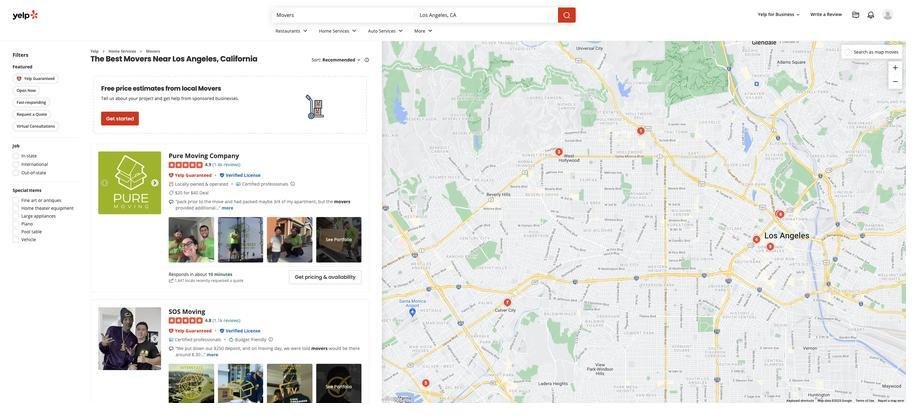 Task type: locate. For each thing, give the bounding box(es) containing it.
16 chevron right v2 image for movers
[[139, 49, 144, 54]]

help
[[171, 96, 180, 102]]

1 horizontal spatial the
[[326, 199, 333, 205]]

2 horizontal spatial home
[[319, 28, 332, 34]]

more link for sos moving
[[207, 352, 218, 358]]

services right the auto on the top of the page
[[379, 28, 396, 34]]

see portfolio
[[326, 237, 352, 243], [326, 384, 352, 390]]

yelp guaranteed up now
[[24, 76, 55, 81]]

map region
[[359, 0, 906, 404]]

more inside the "pack prior to the move and had packed maybe 3/4 of my apartment, but the movers provided additional..." more
[[222, 205, 233, 211]]

& right the pricing on the left bottom of the page
[[323, 274, 327, 281]]

about up recently
[[195, 272, 207, 278]]

1 vertical spatial see portfolio link
[[316, 364, 362, 404]]

professionals for 16 certified professionals v2 image
[[261, 181, 288, 187]]

0 horizontal spatial 16 chevron down v2 image
[[357, 58, 362, 63]]

more link down our
[[207, 352, 218, 358]]

0 vertical spatial verified license
[[226, 172, 260, 178]]

license up budget friendly
[[244, 328, 260, 334]]

home services down find field
[[319, 28, 349, 34]]

our
[[206, 346, 213, 352]]

and left on
[[242, 346, 250, 352]]

1 reviews) from the top
[[224, 162, 240, 168]]

3/4
[[274, 199, 280, 205]]

yelp up locally
[[175, 172, 184, 178]]

more link
[[409, 23, 439, 41]]

24 chevron down v2 image right more
[[427, 27, 434, 35]]

be
[[343, 346, 348, 352]]

1 vertical spatial verified license
[[226, 328, 260, 334]]

told
[[302, 346, 310, 352]]

16 verified v2 image
[[219, 329, 224, 334]]

1 vertical spatial reviews)
[[224, 318, 240, 324]]

the right but
[[326, 199, 333, 205]]

there
[[349, 346, 360, 352]]

moving up 4.8 star rating image
[[182, 308, 205, 316]]

as
[[869, 49, 874, 55]]

simple moving company image
[[501, 297, 514, 309]]

2 16 chevron right v2 image from the left
[[139, 49, 144, 54]]

from up help
[[165, 84, 181, 93]]

home services link down find 'text field' at the left top of the page
[[314, 23, 363, 41]]

verified license button
[[226, 172, 260, 178], [226, 328, 260, 334]]

yelp right 16 yelp guaranteed v2 image
[[24, 76, 32, 81]]

request a quote
[[17, 112, 47, 117]]

business categories element
[[271, 23, 894, 41]]

0 vertical spatial home services link
[[314, 23, 363, 41]]

guaranteed for sos moving
[[186, 328, 212, 334]]

movers right told at the bottom left
[[311, 346, 328, 352]]

2 the from the left
[[326, 199, 333, 205]]

see portfolio link
[[316, 217, 362, 263], [316, 364, 362, 404]]

1 vertical spatial professionals
[[194, 337, 221, 343]]

guaranteed up now
[[33, 76, 55, 81]]

previous image
[[101, 335, 108, 343]]

1 horizontal spatial movers
[[334, 199, 350, 205]]

yelp left business
[[758, 11, 767, 17]]

and inside free price estimates from local movers tell us about your project and get help from sponsored businesses.
[[155, 96, 162, 102]]

yelp guaranteed button
[[13, 74, 59, 84], [175, 172, 212, 178], [175, 328, 212, 334]]

certified professionals up down
[[175, 337, 221, 343]]

4.8 star rating image
[[169, 318, 203, 324]]

request
[[17, 112, 31, 117]]

the best movers near los angeles, california
[[90, 54, 257, 64]]

certified right 16 certified professionals v2 image
[[242, 181, 260, 187]]

16 budget friendly v2 image
[[229, 338, 234, 343]]

&
[[205, 181, 208, 187], [323, 274, 327, 281]]

0 vertical spatial see portfolio
[[326, 237, 352, 243]]

1 horizontal spatial certified
[[242, 181, 260, 187]]

fast-responding
[[17, 100, 46, 105]]

0 vertical spatial portfolio
[[334, 237, 352, 243]]

yelp inside yelp guaranteed button
[[24, 76, 32, 81]]

project
[[139, 96, 153, 102]]

24 chevron down v2 image left the auto on the top of the page
[[351, 27, 358, 35]]

affordable moving - socal image
[[774, 209, 787, 221]]

about
[[115, 96, 127, 102], [195, 272, 207, 278]]

0 horizontal spatial pure moving company image
[[98, 152, 161, 215]]

yelp left "best"
[[90, 49, 99, 54]]

home services right the the
[[109, 49, 136, 54]]

yelp guaranteed up owned
[[175, 172, 212, 178]]

1 horizontal spatial 16 chevron down v2 image
[[796, 12, 801, 17]]

2 reviews) from the top
[[224, 318, 240, 324]]

0 vertical spatial group
[[889, 61, 902, 89]]

verified up 16 certified professionals v2 image
[[226, 172, 243, 178]]

movers right but
[[334, 199, 350, 205]]

from
[[165, 84, 181, 93], [181, 96, 191, 102]]

1 see portfolio from the top
[[326, 237, 352, 243]]

about right the us
[[115, 96, 127, 102]]

0 horizontal spatial group
[[11, 188, 78, 245]]

1 vertical spatial more link
[[207, 352, 218, 358]]

1 horizontal spatial map
[[891, 400, 897, 403]]

0 horizontal spatial home services
[[109, 49, 136, 54]]

1 vertical spatial verified
[[226, 328, 243, 334]]

8.30..."
[[192, 352, 205, 358]]

option group containing job
[[11, 143, 78, 178]]

map
[[875, 49, 884, 55], [891, 400, 897, 403]]

items
[[29, 188, 41, 194]]

1 vertical spatial verified license button
[[226, 328, 260, 334]]

None search field
[[272, 8, 577, 23]]

3 24 chevron down v2 image from the left
[[427, 27, 434, 35]]

slideshow element
[[98, 152, 161, 215], [98, 308, 161, 371]]

$250
[[214, 346, 224, 352]]

services
[[333, 28, 349, 34], [379, 28, 396, 34], [121, 49, 136, 54]]

my
[[287, 199, 293, 205]]

certified professionals for 16 certified professionals v2 image
[[242, 181, 288, 187]]

guaranteed
[[33, 76, 55, 81], [186, 172, 212, 178], [186, 328, 212, 334]]

1 horizontal spatial more
[[222, 205, 233, 211]]

"pack prior to the move and had packed maybe 3/4 of my apartment, but the movers provided additional..." more
[[176, 199, 350, 211]]

0 vertical spatial home
[[319, 28, 332, 34]]

and
[[155, 96, 162, 102], [225, 199, 233, 205], [242, 346, 250, 352]]

0 vertical spatial map
[[875, 49, 884, 55]]

moving for pure
[[185, 152, 208, 160]]

2 verified license button from the top
[[226, 328, 260, 334]]

license up "packed"
[[244, 172, 260, 178]]

(1.1k reviews) link
[[213, 317, 240, 324]]

2 24 chevron down v2 image from the left
[[397, 27, 404, 35]]

for left business
[[768, 11, 775, 17]]

the
[[90, 54, 104, 64]]

2 see portfolio link from the top
[[316, 364, 362, 404]]

0 vertical spatial certified
[[242, 181, 260, 187]]

1 vertical spatial 16 chevron down v2 image
[[357, 58, 362, 63]]

verified license button for pure moving company
[[226, 172, 260, 178]]

apartment,
[[294, 199, 317, 205]]

moving for sos
[[182, 308, 205, 316]]

pure moving company image
[[635, 125, 647, 138], [98, 152, 161, 215]]

0 vertical spatial verified
[[226, 172, 243, 178]]

license for pure moving company
[[244, 172, 260, 178]]

1 verified license from the top
[[226, 172, 260, 178]]

certified for 16 certified professionals v2 image
[[242, 181, 260, 187]]

16 chevron right v2 image right the yelp "link" on the left top of page
[[101, 49, 106, 54]]

$40
[[191, 190, 198, 196]]

1 horizontal spatial home services
[[319, 28, 349, 34]]

auto services
[[368, 28, 396, 34]]

0 horizontal spatial more
[[207, 352, 218, 358]]

home right the the
[[109, 49, 120, 54]]

0 vertical spatial &
[[205, 181, 208, 187]]

24 chevron down v2 image
[[351, 27, 358, 35], [397, 27, 404, 35], [427, 27, 434, 35]]

2 16 speech v2 image from the top
[[169, 347, 174, 352]]

yelp guaranteed button up owned
[[175, 172, 212, 178]]

state up international
[[27, 153, 37, 159]]

16 chevron down v2 image right business
[[796, 12, 801, 17]]

a for report
[[888, 400, 890, 403]]

2 vertical spatial home
[[21, 206, 34, 212]]

of-
[[30, 170, 36, 176]]

1 horizontal spatial more link
[[222, 205, 233, 211]]

1 vertical spatial see
[[326, 384, 333, 390]]

recommended button
[[322, 57, 362, 63]]

services inside "link"
[[379, 28, 396, 34]]

16 chevron down v2 image inside recommended dropdown button
[[357, 58, 362, 63]]

slideshow element for pure moving company
[[98, 152, 161, 215]]

1 vertical spatial more
[[207, 352, 218, 358]]

1 vertical spatial yelp guaranteed button
[[175, 172, 212, 178]]

info icon image
[[290, 182, 295, 187], [290, 182, 295, 187], [268, 337, 273, 342], [268, 337, 273, 342]]

1 horizontal spatial and
[[225, 199, 233, 205]]

0 vertical spatial more
[[222, 205, 233, 211]]

yelp guaranteed inside button
[[24, 76, 55, 81]]

2 see portfolio from the top
[[326, 384, 352, 390]]

2 verified license from the top
[[226, 328, 260, 334]]

0 vertical spatial home services
[[319, 28, 349, 34]]

state down international
[[36, 170, 46, 176]]

home services link right the the
[[109, 49, 136, 54]]

home services link for map region
[[314, 23, 363, 41]]

0 horizontal spatial map
[[875, 49, 884, 55]]

0 horizontal spatial home
[[21, 206, 34, 212]]

1 16 chevron right v2 image from the left
[[101, 49, 106, 54]]

1 vertical spatial &
[[323, 274, 327, 281]]

yelp guaranteed for sos moving
[[175, 328, 212, 334]]

movers up sponsored
[[198, 84, 221, 93]]

1 horizontal spatial none field
[[420, 12, 553, 19]]

16 speech v2 image left "we
[[169, 347, 174, 352]]

and left had at the left
[[225, 199, 233, 205]]

1 vertical spatial guaranteed
[[186, 172, 212, 178]]

1 vertical spatial get
[[295, 274, 304, 281]]

0 horizontal spatial 24 chevron down v2 image
[[351, 27, 358, 35]]

1 vertical spatial slideshow element
[[98, 308, 161, 371]]

additional..."
[[195, 205, 221, 211]]

0 horizontal spatial the
[[204, 199, 211, 205]]

guaranteed down 4.8
[[186, 328, 212, 334]]

report a map error link
[[878, 400, 904, 403]]

yelp guaranteed
[[24, 76, 55, 81], [175, 172, 212, 178], [175, 328, 212, 334]]

services for home services 24 chevron down v2 icon
[[333, 28, 349, 34]]

see
[[326, 237, 333, 243], [326, 384, 333, 390]]

1 vertical spatial state
[[36, 170, 46, 176]]

1 horizontal spatial for
[[768, 11, 775, 17]]

24 chevron down v2 image right auto services
[[397, 27, 404, 35]]

1 slideshow element from the top
[[98, 152, 161, 215]]

get pricing & availability
[[295, 274, 356, 281]]

1 horizontal spatial home services link
[[314, 23, 363, 41]]

yelp down 4.8 star rating image
[[175, 328, 184, 334]]

1 vertical spatial 16 speech v2 image
[[169, 347, 174, 352]]

0 vertical spatial of
[[281, 199, 286, 205]]

16 chevron right v2 image left movers link
[[139, 49, 144, 54]]

search image
[[563, 11, 571, 19]]

maria w. image
[[882, 8, 894, 20]]

professionals up our
[[194, 337, 221, 343]]

more link for pure moving company
[[222, 205, 233, 211]]

16 speech v2 image down 16 deal v2 "image"
[[169, 200, 174, 205]]

zoom in image
[[892, 64, 899, 72]]

24 chevron down v2 image inside auto services "link"
[[397, 27, 404, 35]]

yelp guaranteed down 4.8 star rating image
[[175, 328, 212, 334]]

get inside "button"
[[295, 274, 304, 281]]

1 horizontal spatial from
[[181, 96, 191, 102]]

reviews) right (1.1k
[[224, 318, 240, 324]]

on
[[251, 346, 257, 352]]

1 vertical spatial certified
[[175, 337, 192, 343]]

2 see from the top
[[326, 384, 333, 390]]

reviews) down company
[[224, 162, 240, 168]]

best
[[106, 54, 122, 64]]

yelp for business
[[758, 11, 794, 17]]

of left my
[[281, 199, 286, 205]]

1 24 chevron down v2 image from the left
[[351, 27, 358, 35]]

home right 24 chevron down v2 image
[[319, 28, 332, 34]]

the up additional..."
[[204, 199, 211, 205]]

more down our
[[207, 352, 218, 358]]

a for write
[[823, 11, 826, 17]]

16 chevron down v2 image inside 'yelp for business' button
[[796, 12, 801, 17]]

0 vertical spatial moving
[[185, 152, 208, 160]]

professionals up the '3/4' at the left of the page
[[261, 181, 288, 187]]

0 vertical spatial more link
[[222, 205, 233, 211]]

0 horizontal spatial about
[[115, 96, 127, 102]]

1,647 locals recently requested a quote
[[175, 278, 243, 284]]

a inside button
[[32, 112, 35, 117]]

2 horizontal spatial services
[[379, 28, 396, 34]]

16 speech v2 image for pure
[[169, 200, 174, 205]]

services for 24 chevron down v2 icon within the auto services "link"
[[379, 28, 396, 34]]

0 vertical spatial verified license button
[[226, 172, 260, 178]]

yelp guaranteed button down 4.8 star rating image
[[175, 328, 212, 334]]

2 horizontal spatial and
[[242, 346, 250, 352]]

1 horizontal spatial professionals
[[261, 181, 288, 187]]

1 vertical spatial and
[[225, 199, 233, 205]]

budget friendly
[[235, 337, 266, 343]]

1 horizontal spatial group
[[889, 61, 902, 89]]

0 vertical spatial certified professionals
[[242, 181, 288, 187]]

virtual
[[17, 124, 29, 129]]

home up "large"
[[21, 206, 34, 212]]

from down local on the left top of the page
[[181, 96, 191, 102]]

verified license button up budget
[[226, 328, 260, 334]]

16 chevron down v2 image for recommended
[[357, 58, 362, 63]]

1 horizontal spatial of
[[865, 400, 868, 403]]

2 horizontal spatial 24 chevron down v2 image
[[427, 27, 434, 35]]

Near text field
[[420, 12, 553, 19]]

16 speech v2 image
[[169, 200, 174, 205], [169, 347, 174, 352]]

provided
[[176, 205, 194, 211]]

professionals for 16 certified professionals v2 icon
[[194, 337, 221, 343]]

sos moving link
[[169, 308, 205, 316]]

1 license from the top
[[244, 172, 260, 178]]

next image
[[151, 179, 159, 187]]

home services link for 'slideshow' element for pure moving company
[[109, 49, 136, 54]]

verified license button up 16 certified professionals v2 image
[[226, 172, 260, 178]]

2 license from the top
[[244, 328, 260, 334]]

google
[[842, 400, 852, 403]]

0 vertical spatial yelp guaranteed
[[24, 76, 55, 81]]

1 verified from the top
[[226, 172, 243, 178]]

recommended
[[322, 57, 355, 63]]

free price estimates from local movers image
[[299, 92, 330, 123]]

movers
[[146, 49, 160, 54], [124, 54, 151, 64], [198, 84, 221, 93]]

1 vertical spatial certified professionals
[[175, 337, 221, 343]]

pure moving company
[[169, 152, 239, 160]]

0 vertical spatial see
[[326, 237, 333, 243]]

verified license up budget
[[226, 328, 260, 334]]

get left the pricing on the left bottom of the page
[[295, 274, 304, 281]]

None field
[[277, 12, 410, 19], [420, 12, 553, 19]]

0 horizontal spatial home services link
[[109, 49, 136, 54]]

virtual consultations
[[17, 124, 55, 129]]

license for sos moving
[[244, 328, 260, 334]]

verified license
[[226, 172, 260, 178], [226, 328, 260, 334]]

1 verified license button from the top
[[226, 172, 260, 178]]

movers link
[[146, 49, 160, 54]]

16 yelp guaranteed v2 image
[[17, 76, 22, 81]]

0 vertical spatial professionals
[[261, 181, 288, 187]]

services left movers link
[[121, 49, 136, 54]]

home services
[[319, 28, 349, 34], [109, 49, 136, 54]]

fast-
[[17, 100, 25, 105]]

2 verified from the top
[[226, 328, 243, 334]]

16 certified professionals v2 image
[[169, 338, 174, 343]]

1 none field from the left
[[277, 12, 410, 19]]

and left get
[[155, 96, 162, 102]]

1,647
[[175, 278, 184, 284]]

quote
[[36, 112, 47, 117]]

group
[[889, 61, 902, 89], [11, 188, 78, 245]]

16 chevron down v2 image left 16 info v2 image
[[357, 58, 362, 63]]

sponsored
[[192, 96, 214, 102]]

1 horizontal spatial &
[[323, 274, 327, 281]]

1 see from the top
[[326, 237, 333, 243]]

sos moving image
[[98, 308, 161, 371]]

guaranteed up owned
[[186, 172, 212, 178]]

get left started
[[106, 115, 115, 122]]

locals
[[185, 278, 195, 284]]

0 horizontal spatial 16 chevron right v2 image
[[101, 49, 106, 54]]

0 horizontal spatial movers
[[311, 346, 328, 352]]

1 vertical spatial for
[[184, 190, 190, 196]]

0 vertical spatial pure moving company image
[[635, 125, 647, 138]]

4.9
[[205, 162, 211, 168]]

for inside button
[[768, 11, 775, 17]]

for left $40
[[184, 190, 190, 196]]

"we
[[176, 346, 184, 352]]

home theater equipment
[[21, 206, 74, 212]]

certified up "we
[[175, 337, 192, 343]]

moving up 4.9 star rating image at the left top of the page
[[185, 152, 208, 160]]

more link down the move
[[222, 205, 233, 211]]

1 horizontal spatial 24 chevron down v2 image
[[397, 27, 404, 35]]

reviews)
[[224, 162, 240, 168], [224, 318, 240, 324]]

option group
[[11, 143, 78, 178]]

16 chevron down v2 image for yelp for business
[[796, 12, 801, 17]]

1 vertical spatial yelp guaranteed
[[175, 172, 212, 178]]

1 horizontal spatial home
[[109, 49, 120, 54]]

certified professionals up maybe
[[242, 181, 288, 187]]

google image
[[384, 395, 404, 404]]

24 chevron down v2 image for more
[[427, 27, 434, 35]]

& for pricing
[[323, 274, 327, 281]]

were
[[291, 346, 301, 352]]

iconyelpguaranteedbadgesmall image
[[169, 173, 174, 178], [169, 173, 174, 178], [169, 329, 174, 334], [169, 329, 174, 334]]

1 horizontal spatial certified professionals
[[242, 181, 288, 187]]

0 vertical spatial license
[[244, 172, 260, 178]]

in-state
[[21, 153, 37, 159]]

2 none field from the left
[[420, 12, 553, 19]]

certified professionals
[[242, 181, 288, 187], [175, 337, 221, 343]]

next image
[[151, 335, 159, 343]]

$20 for $40 deal
[[175, 190, 209, 196]]

1 horizontal spatial 16 chevron right v2 image
[[139, 49, 144, 54]]

16 chevron down v2 image
[[796, 12, 801, 17], [357, 58, 362, 63]]

map left error
[[891, 400, 897, 403]]

& up deal
[[205, 181, 208, 187]]

verified up 16 budget friendly v2 image
[[226, 328, 243, 334]]

0 horizontal spatial of
[[281, 199, 286, 205]]

& for owned
[[205, 181, 208, 187]]

estimates
[[133, 84, 164, 93]]

2 vertical spatial yelp guaranteed button
[[175, 328, 212, 334]]

none field near
[[420, 12, 553, 19]]

services down find 'text field' at the left top of the page
[[333, 28, 349, 34]]

16 chevron right v2 image
[[101, 49, 106, 54], [139, 49, 144, 54]]

yelp
[[758, 11, 767, 17], [90, 49, 99, 54], [24, 76, 32, 81], [175, 172, 184, 178], [175, 328, 184, 334]]

prodigy moving & storage image
[[750, 234, 763, 246]]

none field find
[[277, 12, 410, 19]]

1 vertical spatial map
[[891, 400, 897, 403]]

1 vertical spatial pure moving company image
[[98, 152, 161, 215]]

map for error
[[891, 400, 897, 403]]

1 vertical spatial about
[[195, 272, 207, 278]]

1 vertical spatial home services link
[[109, 49, 136, 54]]

error
[[898, 400, 904, 403]]

restaurants
[[276, 28, 300, 34]]

0 horizontal spatial from
[[165, 84, 181, 93]]

art
[[31, 198, 37, 204]]

terms of use
[[856, 400, 874, 403]]

job
[[13, 143, 20, 149]]

verified license up 16 certified professionals v2 image
[[226, 172, 260, 178]]

16 certified professionals v2 image
[[236, 182, 241, 187]]

of left use
[[865, 400, 868, 403]]

16 info v2 image
[[364, 58, 369, 63]]

more down the move
[[222, 205, 233, 211]]

0 horizontal spatial for
[[184, 190, 190, 196]]

equipment
[[51, 206, 74, 212]]

0 vertical spatial 16 chevron down v2 image
[[796, 12, 801, 17]]

yelp guaranteed button up now
[[13, 74, 59, 84]]

& inside "button"
[[323, 274, 327, 281]]

get inside 'button'
[[106, 115, 115, 122]]

a for request
[[32, 112, 35, 117]]

1 16 speech v2 image from the top
[[169, 200, 174, 205]]

map right as
[[875, 49, 884, 55]]

2 slideshow element from the top
[[98, 308, 161, 371]]

24 chevron down v2 image inside more link
[[427, 27, 434, 35]]

1 see portfolio link from the top
[[316, 217, 362, 263]]



Task type: describe. For each thing, give the bounding box(es) containing it.
auto
[[368, 28, 378, 34]]

1 horizontal spatial pure moving company image
[[635, 125, 647, 138]]

royal moving & storage image
[[419, 378, 432, 390]]

write a review link
[[808, 9, 845, 20]]

movers right "best"
[[124, 54, 151, 64]]

sos
[[169, 308, 181, 316]]

reviews) for pure moving company
[[224, 162, 240, 168]]

24 chevron down v2 image for home services
[[351, 27, 358, 35]]

business
[[776, 11, 794, 17]]

yelp guaranteed button for pure moving company
[[175, 172, 212, 178]]

1 vertical spatial from
[[181, 96, 191, 102]]

zoom out image
[[892, 78, 899, 86]]

keyboard shortcuts
[[787, 400, 814, 403]]

deposit,
[[225, 346, 241, 352]]

16 chevron right v2 image for home services
[[101, 49, 106, 54]]

2 vertical spatial and
[[242, 346, 250, 352]]

shortcuts
[[801, 400, 814, 403]]

auto services link
[[363, 23, 409, 41]]

terms
[[856, 400, 865, 403]]

had
[[234, 199, 242, 205]]

map
[[818, 400, 824, 403]]

featured group
[[11, 64, 78, 133]]

special items
[[13, 188, 41, 194]]

movers inside free price estimates from local movers tell us about your project and get help from sponsored businesses.
[[198, 84, 221, 93]]

maybe
[[259, 199, 273, 205]]

map for moves
[[875, 49, 884, 55]]

responds in about 10 minutes
[[169, 272, 232, 278]]

projects image
[[852, 11, 860, 19]]

sos moving
[[169, 308, 205, 316]]

report
[[878, 400, 887, 403]]

consultations
[[30, 124, 55, 129]]

"we put down our $250 deposit, and on moving day, we were told movers
[[176, 346, 328, 352]]

operated
[[209, 181, 228, 187]]

us
[[109, 96, 114, 102]]

budget
[[235, 337, 250, 343]]

0 vertical spatial state
[[27, 153, 37, 159]]

fine art or antiques
[[21, 198, 61, 204]]

verified license button for sos moving
[[226, 328, 260, 334]]

featured
[[13, 64, 32, 70]]

get started button
[[101, 112, 139, 126]]

started
[[116, 115, 134, 122]]

verified license for pure moving company
[[226, 172, 260, 178]]

16 deal v2 image
[[169, 191, 174, 196]]

guaranteed inside button
[[33, 76, 55, 81]]

near
[[153, 54, 171, 64]]

16 speech v2 image for sos
[[169, 347, 174, 352]]

16 locally owned v2 image
[[169, 182, 174, 187]]

get started
[[106, 115, 134, 122]]

get for get started
[[106, 115, 115, 122]]

recently
[[196, 278, 210, 284]]

moving
[[258, 346, 273, 352]]

out-of-state
[[21, 170, 46, 176]]

of inside the "pack prior to the move and had packed maybe 3/4 of my apartment, but the movers provided additional..." more
[[281, 199, 286, 205]]

pure moving company link
[[169, 152, 239, 160]]

verified for sos moving
[[226, 328, 243, 334]]

locally
[[175, 181, 189, 187]]

fast-responding button
[[13, 98, 50, 108]]

yelp guaranteed for pure moving company
[[175, 172, 212, 178]]

yelp link
[[90, 49, 99, 54]]

1 horizontal spatial about
[[195, 272, 207, 278]]

0 horizontal spatial services
[[121, 49, 136, 54]]

slideshow element for sos moving
[[98, 308, 161, 371]]

Find text field
[[277, 12, 410, 19]]

1 the from the left
[[204, 199, 211, 205]]

group containing special items
[[11, 188, 78, 245]]

price
[[116, 84, 132, 93]]

virtual consultations button
[[13, 122, 59, 131]]

movers inside the "pack prior to the move and had packed maybe 3/4 of my apartment, but the movers provided additional..." more
[[334, 199, 350, 205]]

piano
[[21, 221, 33, 227]]

©2023
[[832, 400, 841, 403]]

(1.1k
[[213, 318, 222, 324]]

yelp inside 'yelp for business' button
[[758, 11, 767, 17]]

0 vertical spatial from
[[165, 84, 181, 93]]

24 chevron down v2 image for auto services
[[397, 27, 404, 35]]

trek movers image
[[553, 146, 565, 159]]

guaranteed for pure moving company
[[186, 172, 212, 178]]

1 portfolio from the top
[[334, 237, 352, 243]]

requested
[[211, 278, 229, 284]]

data
[[825, 400, 831, 403]]

appliances
[[34, 213, 56, 219]]

1 vertical spatial home
[[109, 49, 120, 54]]

special
[[13, 188, 28, 194]]

pool
[[21, 229, 30, 235]]

search
[[854, 49, 868, 55]]

in-
[[21, 153, 27, 159]]

local
[[182, 84, 197, 93]]

responds
[[169, 272, 189, 278]]

but
[[318, 199, 325, 205]]

california
[[220, 54, 257, 64]]

write
[[811, 11, 822, 17]]

0 vertical spatial yelp guaranteed button
[[13, 74, 59, 84]]

24 chevron down v2 image
[[301, 27, 309, 35]]

see for 1st see portfolio link
[[326, 237, 333, 243]]

1 vertical spatial movers
[[311, 346, 328, 352]]

free
[[101, 84, 115, 93]]

10
[[208, 272, 213, 278]]

get for get pricing & availability
[[295, 274, 304, 281]]

keyboard
[[787, 400, 800, 403]]

verified for pure moving company
[[226, 172, 243, 178]]

for for yelp
[[768, 11, 775, 17]]

review
[[827, 11, 842, 17]]

yelp guaranteed button for sos moving
[[175, 328, 212, 334]]

would be there around 8.30..."
[[176, 346, 360, 358]]

user actions element
[[753, 8, 902, 46]]

for for $20
[[184, 190, 190, 196]]

down
[[193, 346, 204, 352]]

vehicle
[[21, 237, 36, 243]]

16 trending v2 image
[[169, 279, 174, 284]]

verified license for sos moving
[[226, 328, 260, 334]]

movers left los
[[146, 49, 160, 54]]

2 portfolio from the top
[[334, 384, 352, 390]]

certified professionals for 16 certified professionals v2 icon
[[175, 337, 221, 343]]

home inside the business categories element
[[319, 28, 332, 34]]

excalibur moving company image
[[764, 241, 777, 253]]

about inside free price estimates from local movers tell us about your project and get help from sponsored businesses.
[[115, 96, 127, 102]]

pure
[[169, 152, 183, 160]]

open
[[17, 88, 27, 93]]

16 verified v2 image
[[219, 173, 224, 178]]

antiques
[[44, 198, 61, 204]]

or
[[38, 198, 42, 204]]

previous image
[[101, 179, 108, 187]]

and inside the "pack prior to the move and had packed maybe 3/4 of my apartment, but the movers provided additional..." more
[[225, 199, 233, 205]]

payable moving company image
[[773, 208, 785, 221]]

see for second see portfolio link from the top of the page
[[326, 384, 333, 390]]

4.9 star rating image
[[169, 162, 203, 168]]

put
[[185, 346, 192, 352]]

minutes
[[214, 272, 232, 278]]

4.8 link
[[205, 317, 211, 324]]

out-
[[21, 170, 30, 176]]

(1.1k reviews)
[[213, 318, 240, 324]]

home services inside "link"
[[319, 28, 349, 34]]

quote
[[233, 278, 243, 284]]

reviews) for sos moving
[[224, 318, 240, 324]]

"pack
[[176, 199, 187, 205]]

home inside group
[[21, 206, 34, 212]]

certified for 16 certified professionals v2 icon
[[175, 337, 192, 343]]

move
[[212, 199, 224, 205]]

terms of use link
[[856, 400, 874, 403]]

theater
[[35, 206, 50, 212]]

(1.4k
[[213, 162, 222, 168]]

availability
[[328, 274, 356, 281]]

get pricing & availability button
[[289, 271, 362, 284]]

large
[[21, 213, 33, 219]]

owned
[[190, 181, 204, 187]]

table
[[32, 229, 42, 235]]

notifications image
[[867, 11, 875, 19]]

write a review
[[811, 11, 842, 17]]

open now button
[[13, 86, 40, 96]]

1 vertical spatial home services
[[109, 49, 136, 54]]



Task type: vqa. For each thing, say whether or not it's contained in the screenshot.
24 chevron down v2 image for Restaurants
yes



